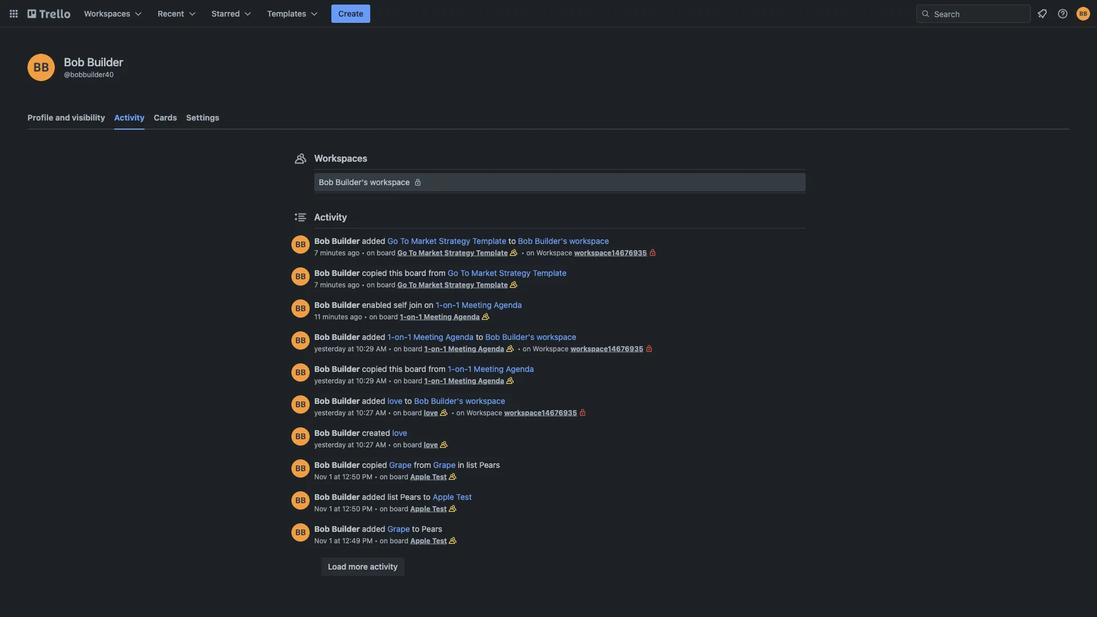 Task type: vqa. For each thing, say whether or not it's contained in the screenshot.
• on Workspace workspace14676935 associated with Bob Builder added love to Bob Builder's workspace
yes



Task type: locate. For each thing, give the bounding box(es) containing it.
templates button
[[261, 5, 325, 23]]

1
[[456, 300, 460, 310], [419, 313, 422, 321], [408, 333, 412, 342], [443, 345, 447, 353], [468, 365, 472, 374], [443, 377, 447, 385], [329, 473, 332, 481], [329, 505, 332, 513], [329, 537, 332, 545]]

all members of the workspace can see and edit this board. image for from
[[447, 471, 459, 483]]

starred button
[[205, 5, 258, 23]]

1 vertical spatial pm
[[362, 505, 373, 513]]

all members of the workspace can see and edit this board. image for bob builder added list pears to apple test
[[447, 503, 459, 515]]

1 horizontal spatial workspaces
[[314, 153, 368, 164]]

0 vertical spatial yesterday at 10:27 am • on board love
[[314, 409, 438, 417]]

1- down bob builder added 1-on-1 meeting agenda to bob builder's workspace
[[448, 365, 455, 374]]

2 vertical spatial nov
[[314, 537, 327, 545]]

3 nov from the top
[[314, 537, 327, 545]]

copied up enabled
[[362, 268, 387, 278]]

minutes for bob builder copied this board from go to market strategy template
[[320, 281, 346, 289]]

1 nov 1 at 12:50 pm • on board apple test from the top
[[314, 473, 447, 481]]

2 vertical spatial ago
[[350, 313, 362, 321]]

1 vertical spatial workspace14676935 link
[[571, 345, 644, 353]]

from up bob builder enabled self join on 1-on-1 meeting agenda
[[429, 268, 446, 278]]

2 12:50 from the top
[[342, 505, 361, 513]]

bob builder copied this board from go to market strategy template
[[314, 268, 567, 278]]

from
[[429, 268, 446, 278], [429, 365, 446, 374], [414, 461, 431, 470]]

10:27 down bob builder created love
[[356, 441, 374, 449]]

yesterday at 10:29 am • on board 1-on-1 meeting agenda up bob builder copied this board from 1-on-1 meeting agenda
[[314, 345, 505, 353]]

11 minutes ago • on board 1-on-1 meeting agenda
[[314, 313, 480, 321]]

7 minutes ago • on board go to market strategy template
[[314, 249, 508, 257], [314, 281, 508, 289]]

builder for bob builder copied this board from 1-on-1 meeting agenda
[[332, 365, 360, 374]]

on
[[367, 249, 375, 257], [527, 249, 535, 257], [367, 281, 375, 289], [425, 300, 434, 310], [369, 313, 378, 321], [394, 345, 402, 353], [523, 345, 531, 353], [394, 377, 402, 385], [393, 409, 402, 417], [457, 409, 465, 417], [393, 441, 402, 449], [380, 473, 388, 481], [380, 505, 388, 513], [380, 537, 388, 545]]

bob builder added love to bob builder's workspace
[[314, 397, 506, 406]]

template
[[473, 236, 507, 246], [476, 249, 508, 257], [533, 268, 567, 278], [476, 281, 508, 289]]

1 vertical spatial nov
[[314, 505, 327, 513]]

1 vertical spatial 7
[[314, 281, 318, 289]]

1 vertical spatial this
[[389, 365, 403, 374]]

7
[[314, 249, 318, 257], [314, 281, 318, 289]]

workspaces
[[84, 9, 130, 18], [314, 153, 368, 164]]

bob for bob builder added list pears to apple test
[[314, 493, 330, 502]]

yesterday at 10:27 am • on board love up 'created'
[[314, 409, 438, 417]]

workspaces inside 'workspaces' dropdown button
[[84, 9, 130, 18]]

•
[[362, 249, 365, 257], [522, 249, 525, 257], [362, 281, 365, 289], [364, 313, 368, 321], [389, 345, 392, 353], [518, 345, 521, 353], [389, 377, 392, 385], [388, 409, 392, 417], [452, 409, 455, 417], [388, 441, 392, 449], [375, 473, 378, 481], [375, 505, 378, 513], [375, 537, 378, 545]]

1 7 from the top
[[314, 249, 318, 257]]

10:29
[[356, 345, 374, 353], [356, 377, 374, 385]]

builder for bob builder copied this board from go to market strategy template
[[332, 268, 360, 278]]

0 vertical spatial copied
[[362, 268, 387, 278]]

yesterday at 10:27 am • on board love down 'created'
[[314, 441, 438, 449]]

from for go
[[429, 268, 446, 278]]

2 vertical spatial workspace14676935 link
[[505, 409, 577, 417]]

list down bob builder copied grape from grape in list pears
[[388, 493, 398, 502]]

2 added from the top
[[362, 333, 386, 342]]

am
[[376, 345, 387, 353], [376, 377, 387, 385], [376, 409, 386, 417], [376, 441, 386, 449]]

0 vertical spatial pears
[[480, 461, 500, 470]]

visibility
[[72, 113, 105, 122]]

go
[[388, 236, 398, 246], [398, 249, 407, 257], [448, 268, 459, 278], [398, 281, 407, 289]]

apple test link down bob builder copied grape from grape in list pears
[[411, 473, 447, 481]]

10:27 up bob builder created love
[[356, 409, 374, 417]]

agenda
[[494, 300, 522, 310], [454, 313, 480, 321], [446, 333, 474, 342], [478, 345, 505, 353], [506, 365, 534, 374], [478, 377, 505, 385]]

and
[[55, 113, 70, 122]]

2 vertical spatial workspace
[[467, 409, 503, 417]]

grape for to
[[388, 525, 410, 534]]

• on workspace workspace14676935 for bob builder added go to market strategy template to bob builder's workspace
[[520, 249, 647, 257]]

test for from
[[432, 473, 447, 481]]

apple
[[411, 473, 431, 481], [433, 493, 454, 502], [411, 505, 431, 513], [411, 537, 431, 545]]

board
[[377, 249, 396, 257], [405, 268, 427, 278], [377, 281, 396, 289], [379, 313, 398, 321], [404, 345, 423, 353], [405, 365, 427, 374], [404, 377, 423, 385], [403, 409, 422, 417], [403, 441, 422, 449], [390, 473, 409, 481], [390, 505, 409, 513], [390, 537, 409, 545]]

apple for from
[[411, 473, 431, 481]]

nov 1 at 12:50 pm • on board apple test for added list pears to
[[314, 505, 447, 513]]

bob builder (bobbuilder40) image
[[1077, 7, 1091, 21], [27, 54, 55, 81], [292, 236, 310, 254], [292, 268, 310, 286], [292, 300, 310, 318], [292, 332, 310, 350], [292, 396, 310, 414]]

1 vertical spatial 12:50
[[342, 505, 361, 513]]

apple test link down bob builder added grape to pears
[[411, 537, 447, 545]]

grape up "bob builder added list pears to apple test"
[[389, 461, 412, 470]]

workspace14676935 link for bob builder added 1-on-1 meeting agenda to bob builder's workspace
[[571, 345, 644, 353]]

4 am from the top
[[376, 441, 386, 449]]

2 vertical spatial • on workspace workspace14676935
[[450, 409, 577, 417]]

copied down 'created'
[[362, 461, 387, 470]]

workspaces up bob builder @ bobbuilder40
[[84, 9, 130, 18]]

4 yesterday from the top
[[314, 441, 346, 449]]

love down bob builder added love to bob builder's workspace
[[424, 409, 438, 417]]

0 vertical spatial nov 1 at 12:50 pm • on board apple test
[[314, 473, 447, 481]]

0 vertical spatial workspace14676935 link
[[575, 249, 647, 257]]

profile and visibility link
[[27, 107, 105, 128]]

2 yesterday from the top
[[314, 377, 346, 385]]

workspace14676935
[[575, 249, 647, 257], [571, 345, 644, 353], [505, 409, 577, 417]]

7 minutes ago • on board go to market strategy template up join
[[314, 281, 508, 289]]

strategy
[[439, 236, 471, 246], [445, 249, 475, 257], [500, 268, 531, 278], [445, 281, 475, 289]]

in
[[458, 461, 465, 470]]

1 vertical spatial from
[[429, 365, 446, 374]]

builder inside bob builder @ bobbuilder40
[[87, 55, 123, 68]]

2 vertical spatial pears
[[422, 525, 443, 534]]

1 vertical spatial activity
[[314, 212, 347, 223]]

bob builder (bobbuilder40) image for added
[[292, 492, 310, 510]]

1 vertical spatial 10:27
[[356, 441, 374, 449]]

2 7 minutes ago • on board go to market strategy template from the top
[[314, 281, 508, 289]]

all members of the workspace can see and edit this board. image
[[480, 311, 492, 322], [505, 375, 516, 387], [438, 439, 450, 451], [447, 471, 459, 483], [447, 503, 459, 515], [447, 535, 459, 547]]

apple test link down "bob builder added list pears to apple test"
[[411, 505, 447, 513]]

workspace14676935 link
[[575, 249, 647, 257], [571, 345, 644, 353], [505, 409, 577, 417]]

join
[[409, 300, 422, 310]]

2 vertical spatial workspace14676935
[[505, 409, 577, 417]]

workspace
[[370, 178, 410, 187], [570, 236, 609, 246], [537, 333, 577, 342], [466, 397, 506, 406]]

yesterday at 10:29 am • on board 1-on-1 meeting agenda
[[314, 345, 505, 353], [314, 377, 505, 385]]

added
[[362, 236, 386, 246], [362, 333, 386, 342], [362, 397, 386, 406], [362, 493, 386, 502], [362, 525, 386, 534]]

0 vertical spatial this
[[389, 268, 403, 278]]

copied
[[362, 268, 387, 278], [362, 365, 387, 374], [362, 461, 387, 470]]

nov 1 at 12:50 pm • on board apple test up "bob builder added list pears to apple test"
[[314, 473, 447, 481]]

0 vertical spatial 10:29
[[356, 345, 374, 353]]

am up bob builder added love to bob builder's workspace
[[376, 377, 387, 385]]

1 vertical spatial workspace
[[533, 345, 569, 353]]

grape link for from
[[389, 461, 412, 470]]

activity down the bob builder's workspace
[[314, 212, 347, 223]]

pm down bob builder added grape to pears
[[363, 537, 373, 545]]

this up bob builder added love to bob builder's workspace
[[389, 365, 403, 374]]

2 nov from the top
[[314, 505, 327, 513]]

bob builder @ bobbuilder40
[[64, 55, 123, 78]]

pears
[[480, 461, 500, 470], [401, 493, 421, 502], [422, 525, 443, 534]]

bob builder added list pears to apple test
[[314, 493, 472, 502]]

this for 1-
[[389, 365, 403, 374]]

test
[[432, 473, 447, 481], [457, 493, 472, 502], [432, 505, 447, 513], [433, 537, 447, 545]]

1 vertical spatial ago
[[348, 281, 360, 289]]

1 nov from the top
[[314, 473, 327, 481]]

ago for copied this board from
[[348, 281, 360, 289]]

5 added from the top
[[362, 525, 386, 534]]

nov for added list pears to
[[314, 505, 327, 513]]

apple test link for from
[[411, 473, 447, 481]]

on-
[[443, 300, 456, 310], [407, 313, 419, 321], [395, 333, 408, 342], [431, 345, 443, 353], [455, 365, 468, 374], [431, 377, 443, 385]]

profile and visibility
[[27, 113, 105, 122]]

0 vertical spatial workspace14676935
[[575, 249, 647, 257]]

primary element
[[0, 0, 1098, 27]]

0 vertical spatial workspaces
[[84, 9, 130, 18]]

0 horizontal spatial workspaces
[[84, 9, 130, 18]]

nov 1 at 12:50 pm • on board apple test down "bob builder added list pears to apple test"
[[314, 505, 447, 513]]

grape up nov 1 at 12:49 pm • on board apple test
[[388, 525, 410, 534]]

0 vertical spatial this workspace is private. it's not indexed or visible to those outside the workspace. image
[[647, 247, 659, 258]]

activity
[[114, 113, 145, 122], [314, 212, 347, 223]]

0 horizontal spatial list
[[388, 493, 398, 502]]

0 vertical spatial 10:27
[[356, 409, 374, 417]]

enabled
[[362, 300, 392, 310]]

love link up bob builder copied grape from grape in list pears
[[424, 441, 438, 449]]

bob builder added 1-on-1 meeting agenda to bob builder's workspace
[[314, 333, 577, 342]]

love up 'created'
[[388, 397, 403, 406]]

1 vertical spatial this workspace is private. it's not indexed or visible to those outside the workspace. image
[[577, 407, 589, 419]]

2 copied from the top
[[362, 365, 387, 374]]

0 horizontal spatial activity
[[114, 113, 145, 122]]

workspace14676935 for bob builder added go to market strategy template to bob builder's workspace
[[575, 249, 647, 257]]

bob for bob builder copied grape from grape in list pears
[[314, 461, 330, 470]]

bob builder's workspace link for bob builder added love to bob builder's workspace
[[414, 397, 506, 406]]

12:50 down bob builder created love
[[342, 473, 361, 481]]

builder's
[[336, 178, 368, 187], [535, 236, 568, 246], [503, 333, 535, 342], [431, 397, 464, 406]]

1 vertical spatial yesterday at 10:29 am • on board 1-on-1 meeting agenda
[[314, 377, 505, 385]]

bob for bob builder's workspace
[[319, 178, 334, 187]]

bob inside bob builder @ bobbuilder40
[[64, 55, 85, 68]]

load
[[328, 562, 347, 572]]

2 nov 1 at 12:50 pm • on board apple test from the top
[[314, 505, 447, 513]]

grape link up "bob builder added list pears to apple test"
[[389, 461, 412, 470]]

10:29 up bob builder added love to bob builder's workspace
[[356, 377, 374, 385]]

bob builder's workspace link for bob builder added 1-on-1 meeting agenda to bob builder's workspace
[[486, 333, 577, 342]]

3 added from the top
[[362, 397, 386, 406]]

1 bob builder (bobbuilder40) image from the top
[[292, 364, 310, 382]]

settings
[[186, 113, 220, 122]]

builder
[[87, 55, 123, 68], [332, 236, 360, 246], [332, 268, 360, 278], [332, 300, 360, 310], [332, 333, 360, 342], [332, 365, 360, 374], [332, 397, 360, 406], [332, 429, 360, 438], [332, 461, 360, 470], [332, 493, 360, 502], [332, 525, 360, 534]]

apple for to pears
[[411, 537, 431, 545]]

2 horizontal spatial pears
[[480, 461, 500, 470]]

bobbuilder40
[[70, 70, 114, 78]]

activity link
[[114, 107, 145, 130]]

love up bob builder copied grape from grape in list pears
[[424, 441, 438, 449]]

pm up bob builder added grape to pears
[[362, 505, 373, 513]]

bob
[[64, 55, 85, 68], [319, 178, 334, 187], [314, 236, 330, 246], [518, 236, 533, 246], [314, 268, 330, 278], [314, 300, 330, 310], [314, 333, 330, 342], [486, 333, 500, 342], [314, 365, 330, 374], [314, 397, 330, 406], [414, 397, 429, 406], [314, 429, 330, 438], [314, 461, 330, 470], [314, 493, 330, 502], [314, 525, 330, 534]]

grape link up nov 1 at 12:49 pm • on board apple test
[[388, 525, 410, 534]]

2 10:27 from the top
[[356, 441, 374, 449]]

pm
[[362, 473, 373, 481], [362, 505, 373, 513], [363, 537, 373, 545]]

1 this from the top
[[389, 268, 403, 278]]

2 bob builder (bobbuilder40) image from the top
[[292, 428, 310, 446]]

love link
[[388, 397, 403, 406], [424, 409, 438, 417], [393, 429, 408, 438], [424, 441, 438, 449]]

yesterday at 10:29 am • on board 1-on-1 meeting agenda down bob builder copied this board from 1-on-1 meeting agenda
[[314, 377, 505, 385]]

1 horizontal spatial pears
[[422, 525, 443, 534]]

search image
[[922, 9, 931, 18]]

love link up 'created'
[[388, 397, 403, 406]]

more
[[349, 562, 368, 572]]

this
[[389, 268, 403, 278], [389, 365, 403, 374]]

1 vertical spatial nov 1 at 12:50 pm • on board apple test
[[314, 505, 447, 513]]

self
[[394, 300, 407, 310]]

bob for bob builder added grape to pears
[[314, 525, 330, 534]]

to
[[509, 236, 516, 246], [476, 333, 484, 342], [405, 397, 412, 406], [423, 493, 431, 502], [412, 525, 420, 534]]

0 vertical spatial yesterday at 10:29 am • on board 1-on-1 meeting agenda
[[314, 345, 505, 353]]

0 vertical spatial 7 minutes ago • on board go to market strategy template
[[314, 249, 508, 257]]

1-
[[436, 300, 443, 310], [400, 313, 407, 321], [388, 333, 395, 342], [425, 345, 431, 353], [448, 365, 455, 374], [425, 377, 431, 385]]

3 am from the top
[[376, 409, 386, 417]]

builder for bob builder added grape to pears
[[332, 525, 360, 534]]

am down 11 minutes ago • on board 1-on-1 meeting agenda
[[376, 345, 387, 353]]

to
[[400, 236, 409, 246], [409, 249, 417, 257], [461, 268, 470, 278], [409, 281, 417, 289]]

2 vertical spatial copied
[[362, 461, 387, 470]]

grape left in
[[433, 461, 456, 470]]

1 horizontal spatial list
[[467, 461, 477, 470]]

list
[[467, 461, 477, 470], [388, 493, 398, 502]]

4 bob builder (bobbuilder40) image from the top
[[292, 492, 310, 510]]

list right in
[[467, 461, 477, 470]]

nov 1 at 12:50 pm • on board apple test
[[314, 473, 447, 481], [314, 505, 447, 513]]

go to market strategy template link
[[388, 236, 507, 246], [398, 249, 508, 257], [448, 268, 567, 278], [398, 281, 508, 289]]

1- down self at the left of page
[[400, 313, 407, 321]]

am up 'created'
[[376, 409, 386, 417]]

1 vertical spatial workspaces
[[314, 153, 368, 164]]

pm for added
[[363, 537, 373, 545]]

love
[[388, 397, 403, 406], [424, 409, 438, 417], [393, 429, 408, 438], [424, 441, 438, 449]]

1 vertical spatial copied
[[362, 365, 387, 374]]

activity left cards
[[114, 113, 145, 122]]

from down bob builder added 1-on-1 meeting agenda to bob builder's workspace
[[429, 365, 446, 374]]

pears down bob builder copied grape from grape in list pears
[[401, 493, 421, 502]]

1 yesterday from the top
[[314, 345, 346, 353]]

0 vertical spatial workspace
[[537, 249, 573, 257]]

copied up bob builder added love to bob builder's workspace
[[362, 365, 387, 374]]

minutes
[[320, 249, 346, 257], [320, 281, 346, 289], [323, 313, 348, 321]]

0 horizontal spatial this workspace is private. it's not indexed or visible to those outside the workspace. image
[[577, 407, 589, 419]]

workspaces up the bob builder's workspace
[[314, 153, 368, 164]]

this up self at the left of page
[[389, 268, 403, 278]]

created
[[362, 429, 390, 438]]

@
[[64, 70, 70, 78]]

grape link left in
[[433, 461, 456, 470]]

added for go to market strategy template
[[362, 236, 386, 246]]

1 vertical spatial yesterday at 10:27 am • on board love
[[314, 441, 438, 449]]

love link right 'created'
[[393, 429, 408, 438]]

meeting
[[462, 300, 492, 310], [424, 313, 452, 321], [414, 333, 444, 342], [449, 345, 477, 353], [474, 365, 504, 374], [449, 377, 477, 385]]

1 12:50 from the top
[[342, 473, 361, 481]]

pears right in
[[480, 461, 500, 470]]

create button
[[332, 5, 371, 23]]

12:50 for copied
[[342, 473, 361, 481]]

0 vertical spatial nov
[[314, 473, 327, 481]]

1 vertical spatial workspace14676935
[[571, 345, 644, 353]]

3 copied from the top
[[362, 461, 387, 470]]

am down 'created'
[[376, 441, 386, 449]]

1 10:27 from the top
[[356, 409, 374, 417]]

nov for copied
[[314, 473, 327, 481]]

2 vertical spatial pm
[[363, 537, 373, 545]]

all members of the workspace can see and edit this board. image for bob builder enabled self join on 1-on-1 meeting agenda
[[480, 311, 492, 322]]

Search field
[[931, 5, 1031, 22]]

workspace for bob builder added go to market strategy template to bob builder's workspace
[[537, 249, 573, 257]]

10:27
[[356, 409, 374, 417], [356, 441, 374, 449]]

bob builder (bobbuilder40) image
[[292, 364, 310, 382], [292, 428, 310, 446], [292, 460, 310, 478], [292, 492, 310, 510], [292, 524, 310, 542]]

0 vertical spatial • on workspace workspace14676935
[[520, 249, 647, 257]]

market
[[411, 236, 437, 246], [419, 249, 443, 257], [472, 268, 497, 278], [419, 281, 443, 289]]

0 vertical spatial list
[[467, 461, 477, 470]]

• on workspace workspace14676935
[[520, 249, 647, 257], [516, 345, 644, 353], [450, 409, 577, 417]]

bob for bob builder enabled self join on 1-on-1 meeting agenda
[[314, 300, 330, 310]]

1 horizontal spatial this workspace is private. it's not indexed or visible to those outside the workspace. image
[[647, 247, 659, 258]]

2 this from the top
[[389, 365, 403, 374]]

this workspace is private. it's not indexed or visible to those outside the workspace. image for bob builder added love to bob builder's workspace
[[577, 407, 589, 419]]

1 7 minutes ago • on board go to market strategy template from the top
[[314, 249, 508, 257]]

all members of the workspace can see and edit this board. image
[[508, 247, 520, 258], [508, 279, 520, 290], [505, 343, 516, 355], [438, 407, 450, 419]]

this workspace is private. it's not indexed or visible to those outside the workspace. image
[[647, 247, 659, 258], [577, 407, 589, 419]]

0 vertical spatial ago
[[348, 249, 360, 257]]

pears down "bob builder added list pears to apple test"
[[422, 525, 443, 534]]

12:50 up 12:49
[[342, 505, 361, 513]]

2 7 from the top
[[314, 281, 318, 289]]

builder for bob builder added love to bob builder's workspace
[[332, 397, 360, 406]]

builder for bob builder created love
[[332, 429, 360, 438]]

apple test link down in
[[433, 493, 472, 502]]

test for bob builder added list pears to apple test
[[432, 505, 447, 513]]

1 vertical spatial • on workspace workspace14676935
[[516, 345, 644, 353]]

bob for bob builder copied this board from 1-on-1 meeting agenda
[[314, 365, 330, 374]]

from left in
[[414, 461, 431, 470]]

0 vertical spatial 12:50
[[342, 473, 361, 481]]

bob builder's workspace link
[[314, 173, 806, 192], [518, 236, 609, 246], [486, 333, 577, 342], [414, 397, 506, 406]]

builder for bob builder enabled self join on 1-on-1 meeting agenda
[[332, 300, 360, 310]]

1 added from the top
[[362, 236, 386, 246]]

bob builder (bobbuilder40) image for created
[[292, 428, 310, 446]]

1-on-1 meeting agenda link
[[436, 300, 522, 310], [400, 313, 480, 321], [388, 333, 474, 342], [425, 345, 505, 353], [448, 365, 534, 374], [425, 377, 505, 385]]

1 vertical spatial 10:29
[[356, 377, 374, 385]]

1 vertical spatial pears
[[401, 493, 421, 502]]

grape
[[389, 461, 412, 470], [433, 461, 456, 470], [388, 525, 410, 534]]

0 vertical spatial from
[[429, 268, 446, 278]]

apple test link
[[411, 473, 447, 481], [433, 493, 472, 502], [411, 505, 447, 513], [411, 537, 447, 545]]

workspace
[[537, 249, 573, 257], [533, 345, 569, 353], [467, 409, 503, 417]]

ago
[[348, 249, 360, 257], [348, 281, 360, 289], [350, 313, 362, 321]]

1 vertical spatial 7 minutes ago • on board go to market strategy template
[[314, 281, 508, 289]]

7 minutes ago • on board go to market strategy template up bob builder copied this board from go to market strategy template
[[314, 249, 508, 257]]

nov
[[314, 473, 327, 481], [314, 505, 327, 513], [314, 537, 327, 545]]

yesterday
[[314, 345, 346, 353], [314, 377, 346, 385], [314, 409, 346, 417], [314, 441, 346, 449]]

1 vertical spatial list
[[388, 493, 398, 502]]

starred
[[212, 9, 240, 18]]

2 vertical spatial minutes
[[323, 313, 348, 321]]

bob for bob builder added go to market strategy template to bob builder's workspace
[[314, 236, 330, 246]]

1 vertical spatial minutes
[[320, 281, 346, 289]]

1 copied from the top
[[362, 268, 387, 278]]

at
[[348, 345, 354, 353], [348, 377, 354, 385], [348, 409, 354, 417], [348, 441, 354, 449], [334, 473, 341, 481], [334, 505, 341, 513], [334, 537, 341, 545]]

12:50
[[342, 473, 361, 481], [342, 505, 361, 513]]

0 vertical spatial pm
[[362, 473, 373, 481]]

2 yesterday at 10:27 am • on board love from the top
[[314, 441, 438, 449]]

bob for bob builder created love
[[314, 429, 330, 438]]

4 added from the top
[[362, 493, 386, 502]]

test for to pears
[[433, 537, 447, 545]]

10:29 down enabled
[[356, 345, 374, 353]]

grape link
[[389, 461, 412, 470], [433, 461, 456, 470], [388, 525, 410, 534]]

copied for 1-on-1 meeting agenda
[[362, 365, 387, 374]]

0 vertical spatial 7
[[314, 249, 318, 257]]

pm up "bob builder added list pears to apple test"
[[362, 473, 373, 481]]



Task type: describe. For each thing, give the bounding box(es) containing it.
workspaces button
[[77, 5, 149, 23]]

sm image
[[412, 177, 424, 188]]

bob for bob builder added 1-on-1 meeting agenda to bob builder's workspace
[[314, 333, 330, 342]]

templates
[[267, 9, 307, 18]]

bob builder copied this board from 1-on-1 meeting agenda
[[314, 365, 534, 374]]

builder for bob builder @ bobbuilder40
[[87, 55, 123, 68]]

5 bob builder (bobbuilder40) image from the top
[[292, 524, 310, 542]]

workspace for bob builder added 1-on-1 meeting agenda to bob builder's workspace
[[533, 345, 569, 353]]

bob builder added go to market strategy template to bob builder's workspace
[[314, 236, 609, 246]]

back to home image
[[27, 5, 70, 23]]

bob for bob builder @ bobbuilder40
[[64, 55, 85, 68]]

grape link for to pears
[[388, 525, 410, 534]]

create
[[339, 9, 364, 18]]

workspace for bob builder added love to bob builder's workspace
[[467, 409, 503, 417]]

profile
[[27, 113, 53, 122]]

2 10:29 from the top
[[356, 377, 374, 385]]

bob builder added grape to pears
[[314, 525, 443, 534]]

0 vertical spatial minutes
[[320, 249, 346, 257]]

bob for bob builder copied this board from go to market strategy template
[[314, 268, 330, 278]]

all members of the workspace can see and edit this board. image for agenda
[[505, 343, 516, 355]]

• on workspace workspace14676935 for bob builder added love to bob builder's workspace
[[450, 409, 577, 417]]

builder for bob builder added list pears to apple test
[[332, 493, 360, 502]]

bob builder created love
[[314, 429, 408, 438]]

2 vertical spatial from
[[414, 461, 431, 470]]

0 vertical spatial activity
[[114, 113, 145, 122]]

grape for from
[[389, 461, 412, 470]]

settings link
[[186, 107, 220, 128]]

this for go
[[389, 268, 403, 278]]

3 yesterday from the top
[[314, 409, 346, 417]]

1 am from the top
[[376, 345, 387, 353]]

0 horizontal spatial pears
[[401, 493, 421, 502]]

1 10:29 from the top
[[356, 345, 374, 353]]

pm for added list pears to
[[362, 505, 373, 513]]

1- right join
[[436, 300, 443, 310]]

all members of the workspace can see and edit this board. image for bob builder created love
[[438, 439, 450, 451]]

all members of the workspace can see and edit this board. image for template
[[508, 247, 520, 258]]

workspace14676935 link for bob builder added love to bob builder's workspace
[[505, 409, 577, 417]]

2 am from the top
[[376, 377, 387, 385]]

1 yesterday at 10:27 am • on board love from the top
[[314, 409, 438, 417]]

recent
[[158, 9, 184, 18]]

3 bob builder (bobbuilder40) image from the top
[[292, 460, 310, 478]]

this workspace is private. it's not indexed or visible to those outside the workspace. image for bob builder added go to market strategy template to bob builder's workspace
[[647, 247, 659, 258]]

cards
[[154, 113, 177, 122]]

1 horizontal spatial activity
[[314, 212, 347, 223]]

12:50 for added list pears to
[[342, 505, 361, 513]]

all members of the workspace can see and edit this board. image for bob builder copied this board from 1-on-1 meeting agenda
[[505, 375, 516, 387]]

added for 1-on-1 meeting agenda
[[362, 333, 386, 342]]

bob builder's workspace
[[319, 178, 410, 187]]

11
[[314, 313, 321, 321]]

nov for added
[[314, 537, 327, 545]]

12:49
[[342, 537, 361, 545]]

apple test link for to pears
[[411, 537, 447, 545]]

open information menu image
[[1058, 8, 1069, 19]]

love right 'created'
[[393, 429, 408, 438]]

pm for copied
[[362, 473, 373, 481]]

from for 1-
[[429, 365, 446, 374]]

recent button
[[151, 5, 203, 23]]

bob builder copied grape from grape in list pears
[[314, 461, 500, 470]]

builder for bob builder copied grape from grape in list pears
[[332, 461, 360, 470]]

bob builder (bobbuilder40) image for copied
[[292, 364, 310, 382]]

this workspace is private. it's not indexed or visible to those outside the workspace. image
[[644, 343, 655, 355]]

load more activity
[[328, 562, 398, 572]]

workspace14676935 for bob builder added love to bob builder's workspace
[[505, 409, 577, 417]]

copied for go to market strategy template
[[362, 268, 387, 278]]

bob builder's workspace link for bob builder added go to market strategy template to bob builder's workspace
[[518, 236, 609, 246]]

minutes for bob builder enabled self join on 1-on-1 meeting agenda
[[323, 313, 348, 321]]

love link down bob builder added love to bob builder's workspace
[[424, 409, 438, 417]]

0 notifications image
[[1036, 7, 1050, 21]]

nov 1 at 12:50 pm • on board apple test for copied
[[314, 473, 447, 481]]

activity
[[370, 562, 398, 572]]

bob builder enabled self join on 1-on-1 meeting agenda
[[314, 300, 522, 310]]

apple test link for bob builder added list pears to apple test
[[411, 505, 447, 513]]

all members of the workspace can see and edit this board. image for to pears
[[447, 535, 459, 547]]

apple for bob builder added list pears to apple test
[[411, 505, 431, 513]]

builder for bob builder added 1-on-1 meeting agenda to bob builder's workspace
[[332, 333, 360, 342]]

workspace14676935 link for bob builder added go to market strategy template to bob builder's workspace
[[575, 249, 647, 257]]

builder for bob builder added go to market strategy template to bob builder's workspace
[[332, 236, 360, 246]]

• on workspace workspace14676935 for bob builder added 1-on-1 meeting agenda to bob builder's workspace
[[516, 345, 644, 353]]

1- up bob builder copied this board from 1-on-1 meeting agenda
[[425, 345, 431, 353]]

nov 1 at 12:49 pm • on board apple test
[[314, 537, 447, 545]]

cards link
[[154, 107, 177, 128]]

all members of the workspace can see and edit this board. image for workspace
[[438, 407, 450, 419]]

1- down 11 minutes ago • on board 1-on-1 meeting agenda
[[388, 333, 395, 342]]

1 yesterday at 10:29 am • on board 1-on-1 meeting agenda from the top
[[314, 345, 505, 353]]

2 yesterday at 10:29 am • on board 1-on-1 meeting agenda from the top
[[314, 377, 505, 385]]

ago for enabled self join on
[[350, 313, 362, 321]]

1- down bob builder copied this board from 1-on-1 meeting agenda
[[425, 377, 431, 385]]

workspace14676935 for bob builder added 1-on-1 meeting agenda to bob builder's workspace
[[571, 345, 644, 353]]

added for love
[[362, 397, 386, 406]]

bob for bob builder added love to bob builder's workspace
[[314, 397, 330, 406]]

load more activity link
[[321, 558, 405, 576]]



